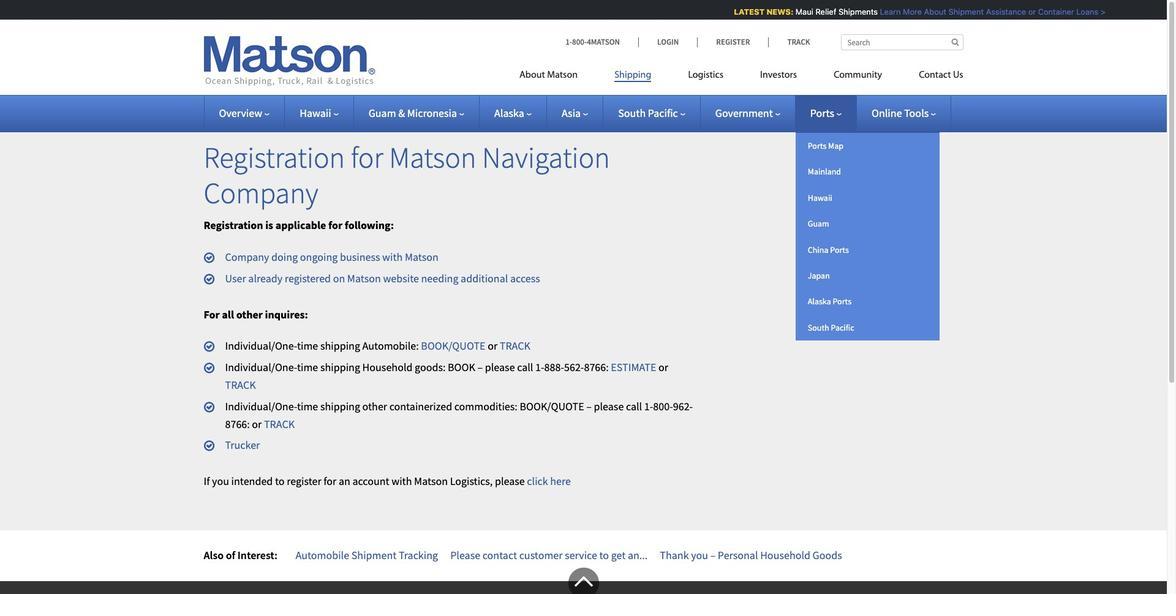 Task type: vqa. For each thing, say whether or not it's contained in the screenshot.
2015
no



Task type: locate. For each thing, give the bounding box(es) containing it.
to left get
[[600, 548, 609, 562]]

1 horizontal spatial south pacific
[[808, 322, 855, 333]]

1 vertical spatial about
[[520, 70, 545, 80]]

1- inside 'individual/one-time shipping household goods: book – please call 1-888-562-8766: estimate or track'
[[536, 360, 544, 375]]

matson
[[547, 70, 578, 80], [389, 139, 476, 176], [405, 250, 439, 264], [347, 271, 381, 285], [414, 474, 448, 488]]

registration left is
[[204, 218, 263, 232]]

0 vertical spatial south pacific
[[618, 106, 678, 120]]

user already registered on matson website needing additional access
[[225, 271, 540, 285]]

south
[[618, 106, 646, 120], [808, 322, 830, 333]]

book/quote up book
[[421, 339, 486, 353]]

company doing ongoing business with matson link
[[225, 250, 439, 264]]

guam for guam
[[808, 218, 829, 229]]

0 vertical spatial alaska
[[495, 106, 524, 120]]

service
[[565, 548, 597, 562]]

track link
[[500, 339, 531, 353], [225, 378, 256, 392], [264, 417, 295, 431]]

2 shipping from the top
[[320, 360, 360, 375]]

pacific
[[648, 106, 678, 120], [831, 322, 855, 333]]

alaska down about matson
[[495, 106, 524, 120]]

book/quote inside individual/one-time shipping other containerized commodities: book/quote – please call 1-800-962- 8766: or
[[520, 399, 584, 413]]

time inside individual/one-time shipping other containerized commodities: book/quote – please call 1-800-962- 8766: or
[[297, 399, 318, 413]]

guam inside guam link
[[808, 218, 829, 229]]

government link
[[716, 106, 781, 120]]

click
[[527, 474, 548, 488]]

company up user
[[225, 250, 269, 264]]

1 vertical spatial 800-
[[653, 399, 673, 413]]

1 horizontal spatial 8766:
[[584, 360, 609, 375]]

please down estimate
[[594, 399, 624, 413]]

1 individual/one- from the top
[[225, 339, 297, 353]]

2 vertical spatial please
[[495, 474, 525, 488]]

1 registration from the top
[[204, 139, 345, 176]]

1 horizontal spatial –
[[587, 399, 592, 413]]

2 vertical spatial track
[[264, 417, 295, 431]]

2 vertical spatial time
[[297, 399, 318, 413]]

1 shipping from the top
[[320, 339, 360, 353]]

1 vertical spatial south pacific
[[808, 322, 855, 333]]

website
[[383, 271, 419, 285]]

household down automobile:
[[362, 360, 413, 375]]

shipping link
[[596, 64, 670, 89]]

1 vertical spatial individual/one-
[[225, 360, 297, 375]]

0 horizontal spatial other
[[236, 307, 263, 321]]

guam left &
[[369, 106, 396, 120]]

or inside 'individual/one-time shipping household goods: book – please call 1-888-562-8766: estimate or track'
[[659, 360, 669, 375]]

or right estimate
[[659, 360, 669, 375]]

0 horizontal spatial hawaii
[[300, 106, 331, 120]]

1 horizontal spatial other
[[362, 399, 387, 413]]

0 horizontal spatial guam
[[369, 106, 396, 120]]

for all other inquires:
[[204, 307, 308, 321]]

guam & micronesia link
[[369, 106, 465, 120]]

or up trucker 'link'
[[252, 417, 262, 431]]

automobile
[[296, 548, 349, 562]]

1 horizontal spatial south pacific link
[[796, 315, 940, 341]]

0 vertical spatial 8766:
[[584, 360, 609, 375]]

south pacific link down alaska ports
[[796, 315, 940, 341]]

to
[[275, 474, 285, 488], [600, 548, 609, 562]]

2 vertical spatial track link
[[264, 417, 295, 431]]

2 individual/one- from the top
[[225, 360, 297, 375]]

1 horizontal spatial alaska
[[808, 296, 831, 307]]

hawaii link down blue matson logo with ocean, shipping, truck, rail and logistics written beneath it.
[[300, 106, 339, 120]]

if
[[204, 474, 210, 488]]

1 vertical spatial shipment
[[352, 548, 397, 562]]

book/quote link
[[421, 339, 486, 353]]

800- down estimate link
[[653, 399, 673, 413]]

household left goods
[[761, 548, 811, 562]]

individual/one- for individual/one-time shipping household goods: book – please call 1-888-562-8766:
[[225, 360, 297, 375]]

individual/one- inside 'individual/one-time shipping household goods: book – please call 1-888-562-8766: estimate or track'
[[225, 360, 297, 375]]

shipping
[[320, 339, 360, 353], [320, 360, 360, 375], [320, 399, 360, 413]]

estimate link
[[611, 360, 657, 375]]

thank you – personal household goods link
[[660, 548, 842, 562]]

2 horizontal spatial track
[[500, 339, 531, 353]]

south down shipping 'link'
[[618, 106, 646, 120]]

registration inside registration for matson navigation company
[[204, 139, 345, 176]]

alaska down japan
[[808, 296, 831, 307]]

registration is applicable for following:
[[204, 218, 394, 232]]

0 horizontal spatial you
[[212, 474, 229, 488]]

intended
[[231, 474, 273, 488]]

government
[[716, 106, 773, 120]]

1 vertical spatial call
[[626, 399, 642, 413]]

call left 888-
[[517, 360, 533, 375]]

1 horizontal spatial about
[[923, 7, 945, 17]]

3 shipping from the top
[[320, 399, 360, 413]]

individual/one-
[[225, 339, 297, 353], [225, 360, 297, 375], [225, 399, 297, 413]]

about matson
[[520, 70, 578, 80]]

1 vertical spatial for
[[328, 218, 343, 232]]

us
[[953, 70, 964, 80]]

guam for guam & micronesia
[[369, 106, 396, 120]]

2 vertical spatial for
[[324, 474, 337, 488]]

1 horizontal spatial call
[[626, 399, 642, 413]]

1 vertical spatial book/quote
[[520, 399, 584, 413]]

0 horizontal spatial about
[[520, 70, 545, 80]]

0 vertical spatial book/quote
[[421, 339, 486, 353]]

additional
[[461, 271, 508, 285]]

please contact customer service to get an... link
[[450, 548, 648, 562]]

0 horizontal spatial call
[[517, 360, 533, 375]]

book
[[448, 360, 475, 375]]

inquires:
[[265, 307, 308, 321]]

1 vertical spatial south
[[808, 322, 830, 333]]

time
[[297, 339, 318, 353], [297, 360, 318, 375], [297, 399, 318, 413]]

1 horizontal spatial household
[[761, 548, 811, 562]]

blue matson logo with ocean, shipping, truck, rail and logistics written beneath it. image
[[204, 36, 375, 86]]

track link for individual/one-time shipping household goods: book – please call 1-888-562-8766: estimate or track
[[225, 378, 256, 392]]

hawaii for hawaii link to the top
[[300, 106, 331, 120]]

1 horizontal spatial track link
[[264, 417, 295, 431]]

1 horizontal spatial hawaii
[[808, 192, 833, 203]]

matson inside registration for matson navigation company
[[389, 139, 476, 176]]

0 vertical spatial you
[[212, 474, 229, 488]]

registration
[[204, 139, 345, 176], [204, 218, 263, 232]]

1 vertical spatial you
[[691, 548, 708, 562]]

1 vertical spatial registration
[[204, 218, 263, 232]]

0 vertical spatial 1-
[[566, 37, 572, 47]]

0 horizontal spatial south
[[618, 106, 646, 120]]

1 vertical spatial track link
[[225, 378, 256, 392]]

with right account
[[392, 474, 412, 488]]

1 vertical spatial hawaii
[[808, 192, 833, 203]]

0 vertical spatial hawaii
[[300, 106, 331, 120]]

0 horizontal spatial track link
[[225, 378, 256, 392]]

0 horizontal spatial 1-
[[536, 360, 544, 375]]

0 horizontal spatial –
[[478, 360, 483, 375]]

household
[[362, 360, 413, 375], [761, 548, 811, 562]]

estimate
[[611, 360, 657, 375]]

1 vertical spatial please
[[594, 399, 624, 413]]

2 horizontal spatial –
[[711, 548, 716, 562]]

1 time from the top
[[297, 339, 318, 353]]

south pacific
[[618, 106, 678, 120], [808, 322, 855, 333]]

800- up about matson link
[[572, 37, 587, 47]]

0 vertical spatial track link
[[500, 339, 531, 353]]

800-
[[572, 37, 587, 47], [653, 399, 673, 413]]

register
[[716, 37, 750, 47]]

please left click
[[495, 474, 525, 488]]

matson left logistics,
[[414, 474, 448, 488]]

0 horizontal spatial household
[[362, 360, 413, 375]]

book/quote down 888-
[[520, 399, 584, 413]]

0 horizontal spatial hawaii link
[[300, 106, 339, 120]]

0 vertical spatial about
[[923, 7, 945, 17]]

0 horizontal spatial pacific
[[648, 106, 678, 120]]

0 horizontal spatial 800-
[[572, 37, 587, 47]]

south down alaska ports
[[808, 322, 830, 333]]

alaska for alaska
[[495, 106, 524, 120]]

registration down the overview link
[[204, 139, 345, 176]]

call down estimate link
[[626, 399, 642, 413]]

latest
[[733, 7, 763, 17]]

0 vertical spatial pacific
[[648, 106, 678, 120]]

hawaii down blue matson logo with ocean, shipping, truck, rail and logistics written beneath it.
[[300, 106, 331, 120]]

0 vertical spatial time
[[297, 339, 318, 353]]

2 horizontal spatial 1-
[[644, 399, 653, 413]]

investors link
[[742, 64, 816, 89]]

south pacific link down shipping 'link'
[[618, 106, 686, 120]]

2 vertical spatial shipping
[[320, 399, 360, 413]]

0 vertical spatial shipping
[[320, 339, 360, 353]]

0 vertical spatial other
[[236, 307, 263, 321]]

other inside individual/one-time shipping other containerized commodities: book/quote – please call 1-800-962- 8766: or
[[362, 399, 387, 413]]

0 vertical spatial for
[[351, 139, 383, 176]]

hawaii
[[300, 106, 331, 120], [808, 192, 833, 203]]

matson down micronesia
[[389, 139, 476, 176]]

0 vertical spatial shipment
[[947, 7, 983, 17]]

0 vertical spatial please
[[485, 360, 515, 375]]

pacific down shipping 'link'
[[648, 106, 678, 120]]

– inside individual/one-time shipping other containerized commodities: book/quote – please call 1-800-962- 8766: or
[[587, 399, 592, 413]]

other left containerized
[[362, 399, 387, 413]]

shipment up the search "image" on the right top
[[947, 7, 983, 17]]

you
[[212, 474, 229, 488], [691, 548, 708, 562]]

2 vertical spatial individual/one-
[[225, 399, 297, 413]]

south pacific link
[[618, 106, 686, 120], [796, 315, 940, 341]]

shipping inside individual/one-time shipping other containerized commodities: book/quote – please call 1-800-962- 8766: or
[[320, 399, 360, 413]]

company
[[204, 174, 318, 211], [225, 250, 269, 264]]

hawaii down mainland
[[808, 192, 833, 203]]

china ports
[[808, 244, 849, 255]]

1 vertical spatial guam
[[808, 218, 829, 229]]

contact us link
[[901, 64, 964, 89]]

1- left 4matson
[[566, 37, 572, 47]]

time inside 'individual/one-time shipping household goods: book – please call 1-888-562-8766: estimate or track'
[[297, 360, 318, 375]]

household inside 'individual/one-time shipping household goods: book – please call 1-888-562-8766: estimate or track'
[[362, 360, 413, 375]]

hawaii link down mainland
[[796, 185, 940, 211]]

logistics
[[688, 70, 724, 80]]

call inside individual/one-time shipping other containerized commodities: book/quote – please call 1-800-962- 8766: or
[[626, 399, 642, 413]]

registration for registration is applicable for following:
[[204, 218, 263, 232]]

shipping
[[615, 70, 652, 80]]

please
[[485, 360, 515, 375], [594, 399, 624, 413], [495, 474, 525, 488]]

about up the alaska link
[[520, 70, 545, 80]]

with up website
[[382, 250, 403, 264]]

1 vertical spatial shipping
[[320, 360, 360, 375]]

2 vertical spatial –
[[711, 548, 716, 562]]

for
[[351, 139, 383, 176], [328, 218, 343, 232], [324, 474, 337, 488]]

0 vertical spatial guam
[[369, 106, 396, 120]]

matson up "asia"
[[547, 70, 578, 80]]

shipment left tracking
[[352, 548, 397, 562]]

1 horizontal spatial shipment
[[947, 7, 983, 17]]

shipping for automobile:
[[320, 339, 360, 353]]

guam up china
[[808, 218, 829, 229]]

1 horizontal spatial you
[[691, 548, 708, 562]]

0 vertical spatial south pacific link
[[618, 106, 686, 120]]

or inside individual/one-time shipping other containerized commodities: book/quote – please call 1-800-962- 8766: or
[[252, 417, 262, 431]]

1- left 562-
[[536, 360, 544, 375]]

shipping inside 'individual/one-time shipping household goods: book – please call 1-888-562-8766: estimate or track'
[[320, 360, 360, 375]]

1- left 962-
[[644, 399, 653, 413]]

0 vertical spatial –
[[478, 360, 483, 375]]

time for household
[[297, 360, 318, 375]]

get
[[611, 548, 626, 562]]

0 vertical spatial south
[[618, 106, 646, 120]]

0 vertical spatial to
[[275, 474, 285, 488]]

about right the more
[[923, 7, 945, 17]]

ports right china
[[830, 244, 849, 255]]

container
[[1037, 7, 1073, 17]]

click here link
[[527, 474, 571, 488]]

0 horizontal spatial track
[[225, 378, 256, 392]]

please inside individual/one-time shipping other containerized commodities: book/quote – please call 1-800-962- 8766: or
[[594, 399, 624, 413]]

south pacific down alaska ports
[[808, 322, 855, 333]]

&
[[398, 106, 405, 120]]

8766:
[[584, 360, 609, 375], [225, 417, 250, 431]]

1 horizontal spatial track
[[264, 417, 295, 431]]

–
[[478, 360, 483, 375], [587, 399, 592, 413], [711, 548, 716, 562]]

registration for matson navigation company
[[204, 139, 610, 211]]

1 horizontal spatial hawaii link
[[796, 185, 940, 211]]

registration for registration for matson navigation company
[[204, 139, 345, 176]]

please inside 'individual/one-time shipping household goods: book – please call 1-888-562-8766: estimate or track'
[[485, 360, 515, 375]]

register link
[[697, 37, 769, 47]]

book/quote
[[421, 339, 486, 353], [520, 399, 584, 413]]

overview
[[219, 106, 262, 120]]

4matson
[[587, 37, 620, 47]]

you right thank
[[691, 548, 708, 562]]

0 vertical spatial individual/one-
[[225, 339, 297, 353]]

shipping for household
[[320, 360, 360, 375]]

1 horizontal spatial guam
[[808, 218, 829, 229]]

track
[[500, 339, 531, 353], [225, 378, 256, 392], [264, 417, 295, 431]]

asia link
[[562, 106, 588, 120]]

2 registration from the top
[[204, 218, 263, 232]]

0 vertical spatial household
[[362, 360, 413, 375]]

3 time from the top
[[297, 399, 318, 413]]

company up is
[[204, 174, 318, 211]]

user already registered on matson website needing additional access link
[[225, 271, 540, 285]]

investors
[[760, 70, 797, 80]]

japan
[[808, 270, 830, 281]]

1 horizontal spatial south
[[808, 322, 830, 333]]

0 horizontal spatial alaska
[[495, 106, 524, 120]]

shipments
[[837, 7, 877, 17]]

to left the register
[[275, 474, 285, 488]]

you right the "if" in the bottom of the page
[[212, 474, 229, 488]]

1 horizontal spatial to
[[600, 548, 609, 562]]

south pacific down shipping 'link'
[[618, 106, 678, 120]]

interest:
[[238, 548, 278, 562]]

please right book
[[485, 360, 515, 375]]

matson inside top menu 'navigation'
[[547, 70, 578, 80]]

2 horizontal spatial track link
[[500, 339, 531, 353]]

footer
[[0, 568, 1167, 594]]

1-800-4matson
[[566, 37, 620, 47]]

other right all
[[236, 307, 263, 321]]

None search field
[[841, 34, 964, 50]]

1 horizontal spatial book/quote
[[520, 399, 584, 413]]

registered
[[285, 271, 331, 285]]

3 individual/one- from the top
[[225, 399, 297, 413]]

1 vertical spatial alaska
[[808, 296, 831, 307]]

call
[[517, 360, 533, 375], [626, 399, 642, 413]]

0 horizontal spatial book/quote
[[421, 339, 486, 353]]

2 vertical spatial 1-
[[644, 399, 653, 413]]

guam
[[369, 106, 396, 120], [808, 218, 829, 229]]

logistics link
[[670, 64, 742, 89]]

doing
[[272, 250, 298, 264]]

2 time from the top
[[297, 360, 318, 375]]

8766: left estimate
[[584, 360, 609, 375]]

pacific down alaska ports
[[831, 322, 855, 333]]

hawaii inside hawaii link
[[808, 192, 833, 203]]

alaska
[[495, 106, 524, 120], [808, 296, 831, 307]]

1 horizontal spatial 1-
[[566, 37, 572, 47]]

track
[[788, 37, 810, 47]]

about inside top menu 'navigation'
[[520, 70, 545, 80]]

0 horizontal spatial 8766:
[[225, 417, 250, 431]]

8766: up trucker 'link'
[[225, 417, 250, 431]]

1 vertical spatial to
[[600, 548, 609, 562]]

1 vertical spatial time
[[297, 360, 318, 375]]

pacific for the bottom south pacific link
[[831, 322, 855, 333]]

with
[[382, 250, 403, 264], [392, 474, 412, 488]]



Task type: describe. For each thing, give the bounding box(es) containing it.
1-800-4matson link
[[566, 37, 639, 47]]

you for thank
[[691, 548, 708, 562]]

japan link
[[796, 263, 940, 289]]

guam & micronesia
[[369, 106, 457, 120]]

trucker link
[[225, 438, 260, 452]]

map
[[828, 140, 844, 151]]

all
[[222, 307, 234, 321]]

assistance
[[985, 7, 1025, 17]]

1 vertical spatial company
[[225, 250, 269, 264]]

for
[[204, 307, 220, 321]]

individual/one-time shipping other containerized commodities: book/quote – please call 1-800-962- 8766: or
[[225, 399, 693, 431]]

track inside 'individual/one-time shipping household goods: book – please call 1-888-562-8766: estimate or track'
[[225, 378, 256, 392]]

time for other
[[297, 399, 318, 413]]

tools
[[905, 106, 929, 120]]

8766: inside 'individual/one-time shipping household goods: book – please call 1-888-562-8766: estimate or track'
[[584, 360, 609, 375]]

goods:
[[415, 360, 446, 375]]

guam link
[[796, 211, 940, 237]]

you for if
[[212, 474, 229, 488]]

>
[[1099, 7, 1104, 17]]

1 vertical spatial household
[[761, 548, 811, 562]]

here
[[550, 474, 571, 488]]

automobile shipment tracking link
[[296, 548, 438, 562]]

ports map
[[808, 140, 844, 151]]

news:
[[765, 7, 792, 17]]

0 horizontal spatial to
[[275, 474, 285, 488]]

overview link
[[219, 106, 270, 120]]

business
[[340, 250, 380, 264]]

ongoing
[[300, 250, 338, 264]]

please
[[450, 548, 480, 562]]

800- inside individual/one-time shipping other containerized commodities: book/quote – please call 1-800-962- 8766: or
[[653, 399, 673, 413]]

alaska ports link
[[796, 289, 940, 315]]

0 vertical spatial track
[[500, 339, 531, 353]]

ports up ports map
[[811, 106, 835, 120]]

navigation
[[482, 139, 610, 176]]

maui
[[794, 7, 812, 17]]

thank
[[660, 548, 689, 562]]

ports map link
[[796, 133, 940, 159]]

1 vertical spatial south pacific link
[[796, 315, 940, 341]]

individual/one-time shipping automobile: book/quote or track
[[225, 339, 531, 353]]

learn
[[879, 7, 900, 17]]

0 vertical spatial with
[[382, 250, 403, 264]]

loans
[[1075, 7, 1097, 17]]

top menu navigation
[[520, 64, 964, 89]]

also of interest:
[[204, 548, 278, 562]]

or left the container
[[1027, 7, 1035, 17]]

alaska link
[[495, 106, 532, 120]]

888-
[[544, 360, 564, 375]]

matson down business
[[347, 271, 381, 285]]

matson up needing
[[405, 250, 439, 264]]

company inside registration for matson navigation company
[[204, 174, 318, 211]]

ports left map
[[808, 140, 827, 151]]

8766: inside individual/one-time shipping other containerized commodities: book/quote – please call 1-800-962- 8766: or
[[225, 417, 250, 431]]

for inside registration for matson navigation company
[[351, 139, 383, 176]]

latest news: maui relief shipments learn more about shipment assistance or container loans >
[[733, 7, 1104, 17]]

1 vertical spatial with
[[392, 474, 412, 488]]

login
[[658, 37, 679, 47]]

hawaii for hawaii link to the bottom
[[808, 192, 833, 203]]

account
[[353, 474, 390, 488]]

logistics,
[[450, 474, 493, 488]]

automobile shipment tracking
[[296, 548, 438, 562]]

1 vertical spatial hawaii link
[[796, 185, 940, 211]]

access
[[510, 271, 540, 285]]

following:
[[345, 218, 394, 232]]

ports down the japan link
[[833, 296, 852, 307]]

or right book/quote link
[[488, 339, 498, 353]]

backtop image
[[568, 568, 599, 594]]

alaska ports
[[808, 296, 852, 307]]

962-
[[673, 399, 693, 413]]

contact us
[[919, 70, 964, 80]]

0 vertical spatial hawaii link
[[300, 106, 339, 120]]

contact
[[483, 548, 517, 562]]

tracking
[[399, 548, 438, 562]]

please contact customer service to get an...
[[450, 548, 648, 562]]

alaska for alaska ports
[[808, 296, 831, 307]]

online
[[872, 106, 902, 120]]

automobile:
[[362, 339, 419, 353]]

already
[[248, 271, 283, 285]]

applicable
[[276, 218, 326, 232]]

about matson link
[[520, 64, 596, 89]]

individual/one- inside individual/one-time shipping other containerized commodities: book/quote – please call 1-800-962- 8766: or
[[225, 399, 297, 413]]

pacific for south pacific link to the left
[[648, 106, 678, 120]]

relief
[[814, 7, 835, 17]]

individual/one- for individual/one-time shipping automobile:
[[225, 339, 297, 353]]

on
[[333, 271, 345, 285]]

0 horizontal spatial south pacific link
[[618, 106, 686, 120]]

time for automobile:
[[297, 339, 318, 353]]

shipping for other
[[320, 399, 360, 413]]

ports link
[[811, 106, 842, 120]]

562-
[[564, 360, 584, 375]]

– inside 'individual/one-time shipping household goods: book – please call 1-888-562-8766: estimate or track'
[[478, 360, 483, 375]]

0 vertical spatial 800-
[[572, 37, 587, 47]]

an
[[339, 474, 350, 488]]

also
[[204, 548, 224, 562]]

register
[[287, 474, 321, 488]]

0 horizontal spatial shipment
[[352, 548, 397, 562]]

an...
[[628, 548, 648, 562]]

call inside 'individual/one-time shipping household goods: book – please call 1-888-562-8766: estimate or track'
[[517, 360, 533, 375]]

personal
[[718, 548, 758, 562]]

if you intended to register for an account with matson logistics, please click here
[[204, 474, 571, 488]]

goods
[[813, 548, 842, 562]]

Search search field
[[841, 34, 964, 50]]

micronesia
[[407, 106, 457, 120]]

login link
[[639, 37, 697, 47]]

mainland link
[[796, 159, 940, 185]]

containerized
[[390, 399, 452, 413]]

china
[[808, 244, 829, 255]]

search image
[[952, 38, 959, 46]]

1- inside individual/one-time shipping other containerized commodities: book/quote – please call 1-800-962- 8766: or
[[644, 399, 653, 413]]

is
[[265, 218, 273, 232]]

learn more about shipment assistance or container loans > link
[[879, 7, 1104, 17]]

user
[[225, 271, 246, 285]]

thank you – personal household goods
[[660, 548, 842, 562]]

customer
[[519, 548, 563, 562]]

track link for individual/one-time shipping automobile: book/quote or track
[[500, 339, 531, 353]]



